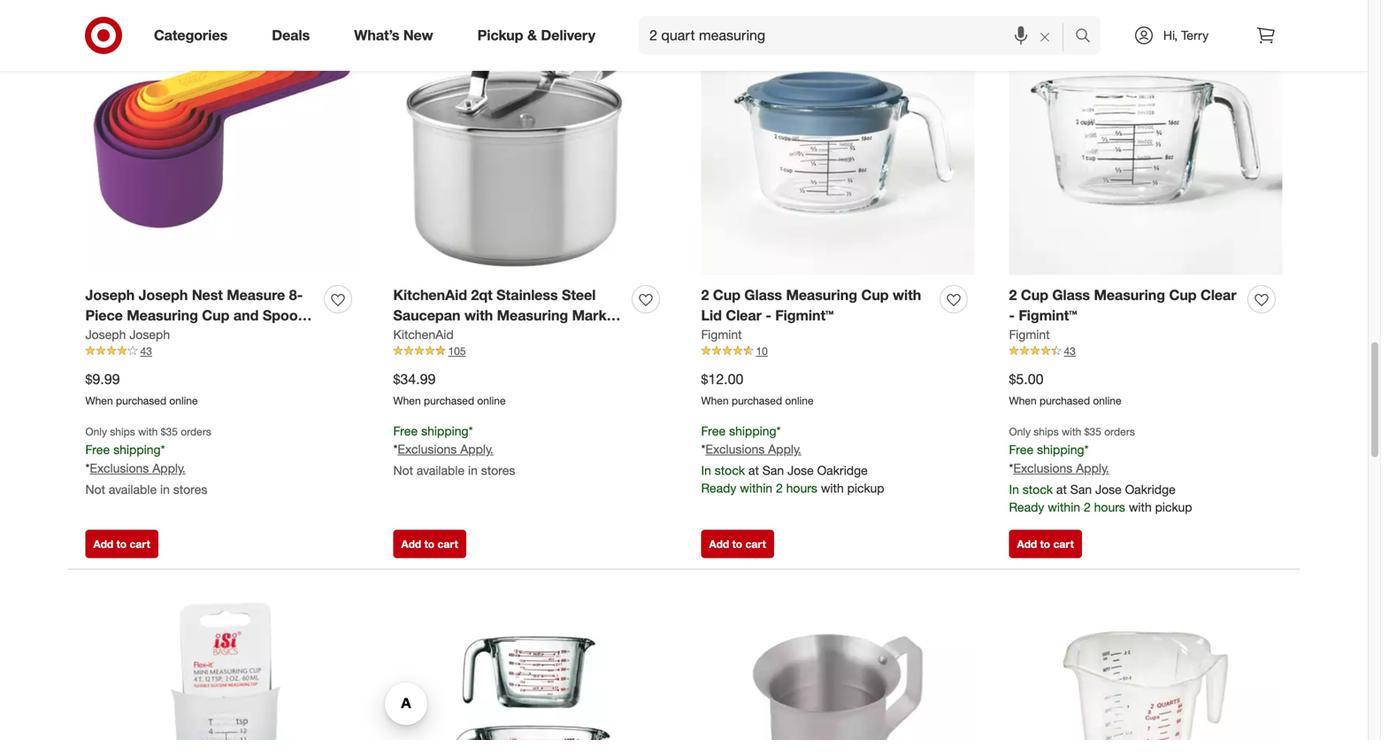 Task type: locate. For each thing, give the bounding box(es) containing it.
1 vertical spatial san
[[1071, 481, 1093, 497]]

1 horizontal spatial available
[[417, 463, 465, 478]]

43 up $5.00 when purchased online
[[1064, 344, 1076, 358]]

1 vertical spatial stores
[[173, 481, 208, 497]]

1 to from the left
[[116, 537, 127, 550]]

add to cart for $9.99
[[93, 537, 150, 550]]

2 inside 2 cup glass measuring cup with lid clear - figmint™
[[702, 287, 709, 304]]

0 horizontal spatial jose
[[788, 463, 814, 478]]

purchased inside $12.00 when purchased online
[[732, 394, 783, 407]]

0 horizontal spatial in
[[702, 463, 712, 478]]

$35 for $5.00
[[1085, 425, 1102, 438]]

kitchenaid down saucepan
[[393, 327, 454, 342]]

measuring inside 2 cup glass measuring cup with lid clear - figmint™
[[786, 287, 858, 304]]

0 horizontal spatial pickup
[[848, 480, 885, 496]]

1 kitchenaid from the top
[[393, 287, 467, 304]]

san
[[763, 463, 784, 478], [1071, 481, 1093, 497]]

exclusions down $9.99 when purchased online
[[90, 460, 149, 476]]

1 horizontal spatial $35
[[1085, 425, 1102, 438]]

4 to from the left
[[1041, 537, 1051, 550]]

pickup & delivery
[[478, 27, 596, 44]]

hours inside free shipping * * exclusions apply. in stock at  san jose oakridge ready within 2 hours with pickup
[[787, 480, 818, 496]]

2 add from the left
[[401, 537, 422, 550]]

figmint link
[[702, 326, 742, 343], [1010, 326, 1050, 343]]

winco measuring cup with color graduations, polycarbonate image
[[1010, 587, 1283, 740], [1010, 587, 1283, 740]]

search
[[1068, 28, 1110, 46]]

online for $9.99
[[169, 394, 198, 407]]

2
[[702, 287, 709, 304], [1010, 287, 1017, 304], [776, 480, 783, 496], [1084, 499, 1091, 515]]

when down $12.00
[[702, 394, 729, 407]]

jose inside only ships with $35 orders free shipping * * exclusions apply. in stock at  san jose oakridge ready within 2 hours with pickup
[[1096, 481, 1122, 497]]

glass for figmint™
[[1053, 287, 1091, 304]]

add for $9.99
[[93, 537, 114, 550]]

exclusions down $5.00 when purchased online
[[1014, 460, 1073, 476]]

shipping down $34.99 when purchased online
[[421, 423, 469, 438]]

-
[[766, 307, 772, 324], [1010, 307, 1015, 324]]

shipping down $9.99 when purchased online
[[113, 442, 161, 457]]

43 link for measuring
[[1010, 343, 1283, 359]]

ships down $5.00 when purchased online
[[1034, 425, 1059, 438]]

figmint™
[[776, 307, 834, 324], [1019, 307, 1078, 324]]

apply. down $9.99 when purchased online
[[152, 460, 186, 476]]

purchased inside $9.99 when purchased online
[[116, 394, 166, 407]]

2 cup glass measuring cup with lid clear - figmint™ link
[[702, 285, 933, 326]]

clear
[[1201, 287, 1237, 304], [726, 307, 762, 324]]

1 horizontal spatial jose
[[1096, 481, 1122, 497]]

2 cup glass measuring cup clear - figmint™
[[1010, 287, 1237, 324]]

0 horizontal spatial within
[[740, 480, 773, 496]]

0 horizontal spatial glass
[[745, 287, 783, 304]]

2 online from the left
[[478, 394, 506, 407]]

1 vertical spatial at
[[1057, 481, 1067, 497]]

1 horizontal spatial -
[[1010, 307, 1015, 324]]

1 figmint link from the left
[[702, 326, 742, 343]]

joseph joseph nest measure 8-piece measuring cup and spoon set image
[[85, 2, 359, 275], [85, 2, 359, 275]]

0 horizontal spatial in
[[160, 481, 170, 497]]

1 horizontal spatial glass
[[1053, 287, 1091, 304]]

measuring
[[786, 287, 858, 304], [1095, 287, 1166, 304], [127, 307, 198, 324], [497, 307, 569, 324]]

available inside only ships with $35 orders free shipping * * exclusions apply. not available in stores
[[109, 481, 157, 497]]

2 inside only ships with $35 orders free shipping * * exclusions apply. in stock at  san jose oakridge ready within 2 hours with pickup
[[1084, 499, 1091, 515]]

0 vertical spatial kitchenaid
[[393, 287, 467, 304]]

stores inside only ships with $35 orders free shipping * * exclusions apply. not available in stores
[[173, 481, 208, 497]]

0 horizontal spatial figmint
[[702, 327, 742, 342]]

0 horizontal spatial 43 link
[[85, 343, 359, 359]]

ships for $9.99
[[110, 425, 135, 438]]

0 vertical spatial oakridge
[[818, 463, 868, 478]]

when down $9.99
[[85, 394, 113, 407]]

cart for $34.99
[[438, 537, 458, 550]]

measure
[[227, 287, 285, 304]]

1 purchased from the left
[[116, 394, 166, 407]]

1 figmint™ from the left
[[776, 307, 834, 324]]

online inside $34.99 when purchased online
[[478, 394, 506, 407]]

when inside $12.00 when purchased online
[[702, 394, 729, 407]]

2 cart from the left
[[438, 537, 458, 550]]

glass inside 2 cup glass measuring cup clear - figmint™
[[1053, 287, 1091, 304]]

shipping
[[421, 423, 469, 438], [730, 423, 777, 438], [113, 442, 161, 457], [1038, 442, 1085, 457]]

43 link down '2 cup glass measuring cup clear - figmint™' link
[[1010, 343, 1283, 359]]

$35 inside only ships with $35 orders free shipping * * exclusions apply. not available in stores
[[161, 425, 178, 438]]

steel
[[562, 287, 596, 304]]

43 for $5.00
[[1064, 344, 1076, 358]]

jose
[[788, 463, 814, 478], [1096, 481, 1122, 497]]

free inside only ships with $35 orders free shipping * * exclusions apply. not available in stores
[[85, 442, 110, 457]]

2 glass from the left
[[1053, 287, 1091, 304]]

2 only from the left
[[1010, 425, 1031, 438]]

3 when from the left
[[702, 394, 729, 407]]

0 horizontal spatial not
[[85, 481, 105, 497]]

2 to from the left
[[425, 537, 435, 550]]

2 cup glass measuring cup clear - figmint™ link
[[1010, 285, 1242, 326]]

2 inside 2 cup glass measuring cup clear - figmint™
[[1010, 287, 1017, 304]]

when inside $5.00 when purchased online
[[1010, 394, 1037, 407]]

1 43 link from the left
[[85, 343, 359, 359]]

- up $5.00
[[1010, 307, 1015, 324]]

1 horizontal spatial figmint link
[[1010, 326, 1050, 343]]

0 vertical spatial within
[[740, 480, 773, 496]]

free inside only ships with $35 orders free shipping * * exclusions apply. in stock at  san jose oakridge ready within 2 hours with pickup
[[1010, 442, 1034, 457]]

3 add to cart button from the left
[[702, 530, 774, 558]]

105 link
[[393, 343, 667, 359]]

kitchenaid 2qt stainless steel saucepan with measuring marks light silver link
[[393, 285, 625, 344]]

1 online from the left
[[169, 394, 198, 407]]

light
[[393, 327, 428, 344]]

1 glass from the left
[[745, 287, 783, 304]]

1 horizontal spatial only
[[1010, 425, 1031, 438]]

at
[[749, 463, 759, 478], [1057, 481, 1067, 497]]

0 horizontal spatial hours
[[787, 480, 818, 496]]

0 vertical spatial available
[[417, 463, 465, 478]]

1 horizontal spatial in
[[468, 463, 478, 478]]

1 vertical spatial in
[[1010, 481, 1020, 497]]

3 add to cart from the left
[[710, 537, 766, 550]]

online for $34.99
[[478, 394, 506, 407]]

2 43 from the left
[[1064, 344, 1076, 358]]

add for $12.00
[[710, 537, 730, 550]]

orders down $5.00 when purchased online
[[1105, 425, 1136, 438]]

1 figmint from the left
[[702, 327, 742, 342]]

2 cup glass measuring cup clear - figmint™ image
[[1010, 2, 1283, 275], [1010, 2, 1283, 275]]

0 horizontal spatial stock
[[715, 463, 745, 478]]

when down $5.00
[[1010, 394, 1037, 407]]

deals link
[[257, 16, 332, 55]]

kitchenaid for kitchenaid
[[393, 327, 454, 342]]

0 horizontal spatial orders
[[181, 425, 211, 438]]

glass for clear
[[745, 287, 783, 304]]

exclusions inside free shipping * * exclusions apply. in stock at  san jose oakridge ready within 2 hours with pickup
[[706, 441, 765, 457]]

apply.
[[460, 441, 494, 457], [769, 441, 802, 457], [152, 460, 186, 476], [1077, 460, 1110, 476]]

3 to from the left
[[733, 537, 743, 550]]

1 vertical spatial kitchenaid
[[393, 327, 454, 342]]

0 horizontal spatial -
[[766, 307, 772, 324]]

clear inside 2 cup glass measuring cup with lid clear - figmint™
[[726, 307, 762, 324]]

1 horizontal spatial in
[[1010, 481, 1020, 497]]

0 vertical spatial not
[[393, 463, 413, 478]]

at inside free shipping * * exclusions apply. in stock at  san jose oakridge ready within 2 hours with pickup
[[749, 463, 759, 478]]

purchased for $34.99
[[424, 394, 475, 407]]

1 cart from the left
[[130, 537, 150, 550]]

exclusions inside free shipping * * exclusions apply. not available in stores
[[398, 441, 457, 457]]

1 orders from the left
[[181, 425, 211, 438]]

1 vertical spatial within
[[1048, 499, 1081, 515]]

exclusions down $34.99 when purchased online
[[398, 441, 457, 457]]

free down $12.00
[[702, 423, 726, 438]]

ships inside only ships with $35 orders free shipping * * exclusions apply. in stock at  san jose oakridge ready within 2 hours with pickup
[[1034, 425, 1059, 438]]

1 horizontal spatial 43
[[1064, 344, 1076, 358]]

2qt
[[471, 287, 493, 304]]

2 cup glass measuring cup with lid clear - figmint™ image
[[702, 2, 975, 275], [702, 2, 975, 275]]

orders down $9.99 when purchased online
[[181, 425, 211, 438]]

online up free shipping * * exclusions apply. not available in stores at left
[[478, 394, 506, 407]]

0 vertical spatial at
[[749, 463, 759, 478]]

online up free shipping * * exclusions apply. in stock at  san jose oakridge ready within 2 hours with pickup
[[786, 394, 814, 407]]

purchased down $12.00
[[732, 394, 783, 407]]

add for $5.00
[[1018, 537, 1038, 550]]

figmint for clear
[[702, 327, 742, 342]]

stores
[[481, 463, 516, 478], [173, 481, 208, 497]]

free down $9.99
[[85, 442, 110, 457]]

0 horizontal spatial at
[[749, 463, 759, 478]]

1 vertical spatial ready
[[1010, 499, 1045, 515]]

- inside 2 cup glass measuring cup with lid clear - figmint™
[[766, 307, 772, 324]]

4 online from the left
[[1094, 394, 1122, 407]]

2 purchased from the left
[[424, 394, 475, 407]]

marks
[[572, 307, 614, 324]]

free down $34.99
[[393, 423, 418, 438]]

0 vertical spatial jose
[[788, 463, 814, 478]]

free down $5.00
[[1010, 442, 1034, 457]]

with
[[893, 287, 922, 304], [465, 307, 493, 324], [138, 425, 158, 438], [1062, 425, 1082, 438], [821, 480, 844, 496], [1129, 499, 1152, 515]]

only
[[85, 425, 107, 438], [1010, 425, 1031, 438]]

0 vertical spatial pickup
[[848, 480, 885, 496]]

not inside only ships with $35 orders free shipping * * exclusions apply. not available in stores
[[85, 481, 105, 497]]

3 cart from the left
[[746, 537, 766, 550]]

$35 inside only ships with $35 orders free shipping * * exclusions apply. in stock at  san jose oakridge ready within 2 hours with pickup
[[1085, 425, 1102, 438]]

- inside 2 cup glass measuring cup clear - figmint™
[[1010, 307, 1015, 324]]

0 horizontal spatial $35
[[161, 425, 178, 438]]

apply. inside only ships with $35 orders free shipping * * exclusions apply. in stock at  san jose oakridge ready within 2 hours with pickup
[[1077, 460, 1110, 476]]

when inside $34.99 when purchased online
[[393, 394, 421, 407]]

43
[[140, 344, 152, 358], [1064, 344, 1076, 358]]

to
[[116, 537, 127, 550], [425, 537, 435, 550], [733, 537, 743, 550], [1041, 537, 1051, 550]]

1 horizontal spatial stores
[[481, 463, 516, 478]]

2 figmint™ from the left
[[1019, 307, 1078, 324]]

0 horizontal spatial figmint link
[[702, 326, 742, 343]]

purchased down $5.00
[[1040, 394, 1091, 407]]

kitchenaid
[[393, 287, 467, 304], [393, 327, 454, 342]]

online inside $9.99 when purchased online
[[169, 394, 198, 407]]

0 horizontal spatial 43
[[140, 344, 152, 358]]

oakridge
[[818, 463, 868, 478], [1126, 481, 1176, 497]]

1 - from the left
[[766, 307, 772, 324]]

ships inside only ships with $35 orders free shipping * * exclusions apply. not available in stores
[[110, 425, 135, 438]]

ready inside free shipping * * exclusions apply. in stock at  san jose oakridge ready within 2 hours with pickup
[[702, 480, 737, 496]]

figmint down lid
[[702, 327, 742, 342]]

stock
[[715, 463, 745, 478], [1023, 481, 1053, 497]]

categories link
[[139, 16, 250, 55]]

1 horizontal spatial stock
[[1023, 481, 1053, 497]]

add
[[93, 537, 114, 550], [401, 537, 422, 550], [710, 537, 730, 550], [1018, 537, 1038, 550]]

joseph down piece
[[85, 327, 126, 342]]

apply. down $12.00 when purchased online
[[769, 441, 802, 457]]

kitchenaid 2qt stainless steel saucepan with measuring marks light silver image
[[393, 2, 667, 275], [393, 2, 667, 275]]

0 vertical spatial in
[[702, 463, 712, 478]]

when down $34.99
[[393, 394, 421, 407]]

1 horizontal spatial san
[[1071, 481, 1093, 497]]

0 horizontal spatial only
[[85, 425, 107, 438]]

orders inside only ships with $35 orders free shipping * * exclusions apply. not available in stores
[[181, 425, 211, 438]]

measuring inside 2 cup glass measuring cup clear - figmint™
[[1095, 287, 1166, 304]]

1 horizontal spatial not
[[393, 463, 413, 478]]

43 for $9.99
[[140, 344, 152, 358]]

pickup
[[848, 480, 885, 496], [1156, 499, 1193, 515]]

$35 down $5.00 when purchased online
[[1085, 425, 1102, 438]]

purchased down $34.99
[[424, 394, 475, 407]]

0 vertical spatial stores
[[481, 463, 516, 478]]

1 ships from the left
[[110, 425, 135, 438]]

free inside free shipping * * exclusions apply. not available in stores
[[393, 423, 418, 438]]

to for $34.99
[[425, 537, 435, 550]]

cart for $5.00
[[1054, 537, 1075, 550]]

0 vertical spatial clear
[[1201, 287, 1237, 304]]

exclusions apply. button
[[398, 441, 494, 458], [706, 441, 802, 458], [90, 459, 186, 477], [1014, 459, 1110, 477]]

2 $35 from the left
[[1085, 425, 1102, 438]]

1 horizontal spatial clear
[[1201, 287, 1237, 304]]

0 horizontal spatial ships
[[110, 425, 135, 438]]

$34.99
[[393, 371, 436, 388]]

1 vertical spatial in
[[160, 481, 170, 497]]

winco aluminum measuring cups image
[[702, 587, 975, 740], [702, 587, 975, 740]]

nest
[[192, 287, 223, 304]]

stock inside free shipping * * exclusions apply. in stock at  san jose oakridge ready within 2 hours with pickup
[[715, 463, 745, 478]]

add for $34.99
[[401, 537, 422, 550]]

1 vertical spatial not
[[85, 481, 105, 497]]

1 horizontal spatial figmint
[[1010, 327, 1050, 342]]

0 horizontal spatial available
[[109, 481, 157, 497]]

1 horizontal spatial ready
[[1010, 499, 1045, 515]]

1 horizontal spatial orders
[[1105, 425, 1136, 438]]

*
[[469, 423, 473, 438], [777, 423, 781, 438], [393, 441, 398, 457], [702, 441, 706, 457], [161, 442, 165, 457], [1085, 442, 1089, 457], [85, 460, 90, 476], [1010, 460, 1014, 476]]

purchased inside $5.00 when purchased online
[[1040, 394, 1091, 407]]

2 figmint from the left
[[1010, 327, 1050, 342]]

within
[[740, 480, 773, 496], [1048, 499, 1081, 515]]

0 horizontal spatial ready
[[702, 480, 737, 496]]

0 horizontal spatial clear
[[726, 307, 762, 324]]

figmint™ up $5.00
[[1019, 307, 1078, 324]]

san inside free shipping * * exclusions apply. in stock at  san jose oakridge ready within 2 hours with pickup
[[763, 463, 784, 478]]

0 vertical spatial in
[[468, 463, 478, 478]]

shipping inside only ships with $35 orders free shipping * * exclusions apply. not available in stores
[[113, 442, 161, 457]]

1 $35 from the left
[[161, 425, 178, 438]]

in
[[468, 463, 478, 478], [160, 481, 170, 497]]

0 horizontal spatial oakridge
[[818, 463, 868, 478]]

1 add from the left
[[93, 537, 114, 550]]

1 vertical spatial clear
[[726, 307, 762, 324]]

1 horizontal spatial within
[[1048, 499, 1081, 515]]

orders
[[181, 425, 211, 438], [1105, 425, 1136, 438]]

with inside 2 cup glass measuring cup with lid clear - figmint™
[[893, 287, 922, 304]]

cart
[[130, 537, 150, 550], [438, 537, 458, 550], [746, 537, 766, 550], [1054, 537, 1075, 550]]

4 when from the left
[[1010, 394, 1037, 407]]

purchased down $9.99
[[116, 394, 166, 407]]

kitchenaid for kitchenaid 2qt stainless steel saucepan with measuring marks light silver
[[393, 287, 467, 304]]

43 link down and
[[85, 343, 359, 359]]

search button
[[1068, 16, 1110, 58]]

1 horizontal spatial 43 link
[[1010, 343, 1283, 359]]

online up only ships with $35 orders free shipping * * exclusions apply. in stock at  san jose oakridge ready within 2 hours with pickup on the bottom right of page
[[1094, 394, 1122, 407]]

only ships with $35 orders free shipping * * exclusions apply. in stock at  san jose oakridge ready within 2 hours with pickup
[[1010, 425, 1193, 515]]

43 link
[[85, 343, 359, 359], [1010, 343, 1283, 359]]

shipping down $12.00 when purchased online
[[730, 423, 777, 438]]

ready
[[702, 480, 737, 496], [1010, 499, 1045, 515]]

$9.99
[[85, 371, 120, 388]]

online up only ships with $35 orders free shipping * * exclusions apply. not available in stores
[[169, 394, 198, 407]]

add to cart
[[93, 537, 150, 550], [401, 537, 458, 550], [710, 537, 766, 550], [1018, 537, 1075, 550]]

only for $5.00
[[1010, 425, 1031, 438]]

jose inside free shipping * * exclusions apply. in stock at  san jose oakridge ready within 2 hours with pickup
[[788, 463, 814, 478]]

pickup & delivery link
[[463, 16, 618, 55]]

3 purchased from the left
[[732, 394, 783, 407]]

1 vertical spatial hours
[[1095, 499, 1126, 515]]

available
[[417, 463, 465, 478], [109, 481, 157, 497]]

3 online from the left
[[786, 394, 814, 407]]

1 horizontal spatial oakridge
[[1126, 481, 1176, 497]]

10
[[756, 344, 768, 358]]

2 add to cart button from the left
[[393, 530, 466, 558]]

0 vertical spatial san
[[763, 463, 784, 478]]

1 vertical spatial jose
[[1096, 481, 1122, 497]]

free inside free shipping * * exclusions apply. in stock at  san jose oakridge ready within 2 hours with pickup
[[702, 423, 726, 438]]

2 add to cart from the left
[[401, 537, 458, 550]]

online inside $5.00 when purchased online
[[1094, 394, 1122, 407]]

in inside only ships with $35 orders free shipping * * exclusions apply. not available in stores
[[160, 481, 170, 497]]

figmint link for figmint™
[[1010, 326, 1050, 343]]

1 horizontal spatial hours
[[1095, 499, 1126, 515]]

4 cart from the left
[[1054, 537, 1075, 550]]

in
[[702, 463, 712, 478], [1010, 481, 1020, 497]]

1 add to cart from the left
[[93, 537, 150, 550]]

when inside $9.99 when purchased online
[[85, 394, 113, 407]]

4 add to cart button from the left
[[1010, 530, 1083, 558]]

1 vertical spatial pickup
[[1156, 499, 1193, 515]]

figmint link down lid
[[702, 326, 742, 343]]

within inside free shipping * * exclusions apply. in stock at  san jose oakridge ready within 2 hours with pickup
[[740, 480, 773, 496]]

1 add to cart button from the left
[[85, 530, 158, 558]]

0 horizontal spatial figmint™
[[776, 307, 834, 324]]

kitchenaid up saucepan
[[393, 287, 467, 304]]

silver
[[432, 327, 469, 344]]

43 down joseph joseph link
[[140, 344, 152, 358]]

0 horizontal spatial san
[[763, 463, 784, 478]]

1 horizontal spatial at
[[1057, 481, 1067, 497]]

stainless
[[497, 287, 558, 304]]

kitchenaid inside kitchenaid 2qt stainless steel saucepan with measuring marks light silver
[[393, 287, 467, 304]]

ships
[[110, 425, 135, 438], [1034, 425, 1059, 438]]

cup
[[713, 287, 741, 304], [862, 287, 889, 304], [1021, 287, 1049, 304], [1170, 287, 1197, 304], [202, 307, 230, 324]]

4 purchased from the left
[[1040, 394, 1091, 407]]

2 - from the left
[[1010, 307, 1015, 324]]

apply. down $34.99 when purchased online
[[460, 441, 494, 457]]

0 horizontal spatial stores
[[173, 481, 208, 497]]

apply. inside free shipping * * exclusions apply. not available in stores
[[460, 441, 494, 457]]

1 only from the left
[[85, 425, 107, 438]]

0 vertical spatial stock
[[715, 463, 745, 478]]

ships down $9.99 when purchased online
[[110, 425, 135, 438]]

only down $9.99
[[85, 425, 107, 438]]

oakridge inside only ships with $35 orders free shipping * * exclusions apply. in stock at  san jose oakridge ready within 2 hours with pickup
[[1126, 481, 1176, 497]]

when
[[85, 394, 113, 407], [393, 394, 421, 407], [702, 394, 729, 407], [1010, 394, 1037, 407]]

$12.00 when purchased online
[[702, 371, 814, 407]]

1 43 from the left
[[140, 344, 152, 358]]

$35
[[161, 425, 178, 438], [1085, 425, 1102, 438]]

$35 down $9.99 when purchased online
[[161, 425, 178, 438]]

lid
[[702, 307, 722, 324]]

figmint link up $5.00
[[1010, 326, 1050, 343]]

1 horizontal spatial ships
[[1034, 425, 1059, 438]]

joseph
[[85, 287, 135, 304], [139, 287, 188, 304], [85, 327, 126, 342], [129, 327, 170, 342]]

categories
[[154, 27, 228, 44]]

in inside free shipping * * exclusions apply. in stock at  san jose oakridge ready within 2 hours with pickup
[[702, 463, 712, 478]]

within inside only ships with $35 orders free shipping * * exclusions apply. in stock at  san jose oakridge ready within 2 hours with pickup
[[1048, 499, 1081, 515]]

- up 10
[[766, 307, 772, 324]]

glass
[[745, 287, 783, 304], [1053, 287, 1091, 304]]

add to cart button for $34.99
[[393, 530, 466, 558]]

nutrichef 2 pcs. high borosilicate glass measuring cup with customized decal scale, 500 ml and 1000 ml image
[[393, 587, 667, 740], [393, 587, 667, 740]]

1 vertical spatial oakridge
[[1126, 481, 1176, 497]]

to for $9.99
[[116, 537, 127, 550]]

figmint up $5.00
[[1010, 327, 1050, 342]]

shipping down $5.00 when purchased online
[[1038, 442, 1085, 457]]

online inside $12.00 when purchased online
[[786, 394, 814, 407]]

figmint
[[702, 327, 742, 342], [1010, 327, 1050, 342]]

only inside only ships with $35 orders free shipping * * exclusions apply. in stock at  san jose oakridge ready within 2 hours with pickup
[[1010, 425, 1031, 438]]

stores inside free shipping * * exclusions apply. not available in stores
[[481, 463, 516, 478]]

purchased inside $34.99 when purchased online
[[424, 394, 475, 407]]

4 add from the left
[[1018, 537, 1038, 550]]

1 horizontal spatial figmint™
[[1019, 307, 1078, 324]]

1 horizontal spatial pickup
[[1156, 499, 1193, 515]]

joseph joseph link
[[85, 326, 170, 343]]

0 vertical spatial hours
[[787, 480, 818, 496]]

1 vertical spatial available
[[109, 481, 157, 497]]

glass inside 2 cup glass measuring cup with lid clear - figmint™
[[745, 287, 783, 304]]

1 when from the left
[[85, 394, 113, 407]]

shipping inside only ships with $35 orders free shipping * * exclusions apply. in stock at  san jose oakridge ready within 2 hours with pickup
[[1038, 442, 1085, 457]]

2 43 link from the left
[[1010, 343, 1283, 359]]

purchased
[[116, 394, 166, 407], [424, 394, 475, 407], [732, 394, 783, 407], [1040, 394, 1091, 407]]

only inside only ships with $35 orders free shipping * * exclusions apply. not available in stores
[[85, 425, 107, 438]]

0 vertical spatial ready
[[702, 480, 737, 496]]

when for $34.99
[[393, 394, 421, 407]]

online for $5.00
[[1094, 394, 1122, 407]]

purchased for $9.99
[[116, 394, 166, 407]]

exclusions down $12.00 when purchased online
[[706, 441, 765, 457]]

orders inside only ships with $35 orders free shipping * * exclusions apply. in stock at  san jose oakridge ready within 2 hours with pickup
[[1105, 425, 1136, 438]]

not
[[393, 463, 413, 478], [85, 481, 105, 497]]

$9.99 when purchased online
[[85, 371, 198, 407]]

2 kitchenaid from the top
[[393, 327, 454, 342]]

2 orders from the left
[[1105, 425, 1136, 438]]

figmint™ up 10 link
[[776, 307, 834, 324]]

2 figmint link from the left
[[1010, 326, 1050, 343]]

2 when from the left
[[393, 394, 421, 407]]

1 vertical spatial stock
[[1023, 481, 1053, 497]]

$5.00 when purchased online
[[1010, 371, 1122, 407]]

4 add to cart from the left
[[1018, 537, 1075, 550]]

3 add from the left
[[710, 537, 730, 550]]

apply. down $5.00 when purchased online
[[1077, 460, 1110, 476]]

2 ships from the left
[[1034, 425, 1059, 438]]

only down $5.00
[[1010, 425, 1031, 438]]

cup inside joseph joseph nest measure 8- piece measuring cup and spoon set
[[202, 307, 230, 324]]



Task type: describe. For each thing, give the bounding box(es) containing it.
terry
[[1182, 27, 1209, 43]]

$35 for $9.99
[[161, 425, 178, 438]]

add to cart button for $5.00
[[1010, 530, 1083, 558]]

deals
[[272, 27, 310, 44]]

joseph joseph nest measure 8- piece measuring cup and spoon set
[[85, 287, 306, 344]]

measuring inside joseph joseph nest measure 8- piece measuring cup and spoon set
[[127, 307, 198, 324]]

purchased for $12.00
[[732, 394, 783, 407]]

pickup inside only ships with $35 orders free shipping * * exclusions apply. in stock at  san jose oakridge ready within 2 hours with pickup
[[1156, 499, 1193, 515]]

add to cart for $5.00
[[1018, 537, 1075, 550]]

kitchenaid 2qt stainless steel saucepan with measuring marks light silver
[[393, 287, 614, 344]]

figmint™ inside 2 cup glass measuring cup with lid clear - figmint™
[[776, 307, 834, 324]]

kitchenaid link
[[393, 326, 454, 343]]

$5.00
[[1010, 371, 1044, 388]]

hours inside only ships with $35 orders free shipping * * exclusions apply. in stock at  san jose oakridge ready within 2 hours with pickup
[[1095, 499, 1126, 515]]

purchased for $5.00
[[1040, 394, 1091, 407]]

spoon
[[263, 307, 306, 324]]

exclusions inside only ships with $35 orders free shipping * * exclusions apply. not available in stores
[[90, 460, 149, 476]]

ships for $5.00
[[1034, 425, 1059, 438]]

$34.99 when purchased online
[[393, 371, 506, 407]]

new
[[404, 27, 433, 44]]

san inside only ships with $35 orders free shipping * * exclusions apply. in stock at  san jose oakridge ready within 2 hours with pickup
[[1071, 481, 1093, 497]]

add to cart for $34.99
[[401, 537, 458, 550]]

hi,
[[1164, 27, 1178, 43]]

measuring inside kitchenaid 2qt stainless steel saucepan with measuring marks light silver
[[497, 307, 569, 324]]

what's new
[[354, 27, 433, 44]]

oakridge inside free shipping * * exclusions apply. in stock at  san jose oakridge ready within 2 hours with pickup
[[818, 463, 868, 478]]

to for $12.00
[[733, 537, 743, 550]]

and
[[234, 307, 259, 324]]

only ships with $35 orders free shipping * * exclusions apply. not available in stores
[[85, 425, 211, 497]]

$12.00
[[702, 371, 744, 388]]

free shipping * * exclusions apply. in stock at  san jose oakridge ready within 2 hours with pickup
[[702, 423, 885, 496]]

shipping inside free shipping * * exclusions apply. not available in stores
[[421, 423, 469, 438]]

when for $9.99
[[85, 394, 113, 407]]

add to cart button for $12.00
[[702, 530, 774, 558]]

when for $12.00
[[702, 394, 729, 407]]

what's new link
[[339, 16, 456, 55]]

105
[[448, 344, 466, 358]]

at inside only ships with $35 orders free shipping * * exclusions apply. in stock at  san jose oakridge ready within 2 hours with pickup
[[1057, 481, 1067, 497]]

exclusions apply. button down $12.00 when purchased online
[[706, 441, 802, 458]]

joseph left nest
[[139, 287, 188, 304]]

&
[[528, 27, 537, 44]]

what's
[[354, 27, 400, 44]]

10 link
[[702, 343, 975, 359]]

hi, terry
[[1164, 27, 1209, 43]]

add to cart button for $9.99
[[85, 530, 158, 558]]

2 inside free shipping * * exclusions apply. in stock at  san jose oakridge ready within 2 hours with pickup
[[776, 480, 783, 496]]

figmint™ inside 2 cup glass measuring cup clear - figmint™
[[1019, 307, 1078, 324]]

pickup inside free shipping * * exclusions apply. in stock at  san jose oakridge ready within 2 hours with pickup
[[848, 480, 885, 496]]

in inside free shipping * * exclusions apply. not available in stores
[[468, 463, 478, 478]]

delivery
[[541, 27, 596, 44]]

shipping inside free shipping * * exclusions apply. in stock at  san jose oakridge ready within 2 hours with pickup
[[730, 423, 777, 438]]

piece
[[85, 307, 123, 324]]

joseph right set
[[129, 327, 170, 342]]

orders for $9.99
[[181, 425, 211, 438]]

add to cart for $12.00
[[710, 537, 766, 550]]

stock inside only ships with $35 orders free shipping * * exclusions apply. in stock at  san jose oakridge ready within 2 hours with pickup
[[1023, 481, 1053, 497]]

8-
[[289, 287, 303, 304]]

in inside only ships with $35 orders free shipping * * exclusions apply. in stock at  san jose oakridge ready within 2 hours with pickup
[[1010, 481, 1020, 497]]

exclusions apply. button down $9.99 when purchased online
[[90, 459, 186, 477]]

ready inside only ships with $35 orders free shipping * * exclusions apply. in stock at  san jose oakridge ready within 2 hours with pickup
[[1010, 499, 1045, 515]]

2 cup glass measuring cup with lid clear - figmint™
[[702, 287, 922, 324]]

to for $5.00
[[1041, 537, 1051, 550]]

apply. inside free shipping * * exclusions apply. in stock at  san jose oakridge ready within 2 hours with pickup
[[769, 441, 802, 457]]

available inside free shipping * * exclusions apply. not available in stores
[[417, 463, 465, 478]]

joseph joseph nest measure 8- piece measuring cup and spoon set link
[[85, 285, 317, 344]]

cart for $9.99
[[130, 537, 150, 550]]

with inside kitchenaid 2qt stainless steel saucepan with measuring marks light silver
[[465, 307, 493, 324]]

43 link for measure
[[85, 343, 359, 359]]

figmint for figmint™
[[1010, 327, 1050, 342]]

isi basics silicone flexible clear measuring cup, 2 ounce image
[[85, 587, 359, 740]]

online for $12.00
[[786, 394, 814, 407]]

clear inside 2 cup glass measuring cup clear - figmint™
[[1201, 287, 1237, 304]]

only for $9.99
[[85, 425, 107, 438]]

free shipping * * exclusions apply. not available in stores
[[393, 423, 516, 478]]

What can we help you find? suggestions appear below search field
[[639, 16, 1080, 55]]

saucepan
[[393, 307, 461, 324]]

when for $5.00
[[1010, 394, 1037, 407]]

with inside only ships with $35 orders free shipping * * exclusions apply. not available in stores
[[138, 425, 158, 438]]

joseph joseph
[[85, 327, 170, 342]]

exclusions inside only ships with $35 orders free shipping * * exclusions apply. in stock at  san jose oakridge ready within 2 hours with pickup
[[1014, 460, 1073, 476]]

exclusions apply. button down $34.99 when purchased online
[[398, 441, 494, 458]]

not inside free shipping * * exclusions apply. not available in stores
[[393, 463, 413, 478]]

set
[[85, 327, 108, 344]]

pickup
[[478, 27, 524, 44]]

orders for $5.00
[[1105, 425, 1136, 438]]

joseph up piece
[[85, 287, 135, 304]]

cart for $12.00
[[746, 537, 766, 550]]

figmint link for clear
[[702, 326, 742, 343]]

exclusions apply. button down $5.00 when purchased online
[[1014, 459, 1110, 477]]

with inside free shipping * * exclusions apply. in stock at  san jose oakridge ready within 2 hours with pickup
[[821, 480, 844, 496]]

apply. inside only ships with $35 orders free shipping * * exclusions apply. not available in stores
[[152, 460, 186, 476]]



Task type: vqa. For each thing, say whether or not it's contained in the screenshot.
contact to the bottom
no



